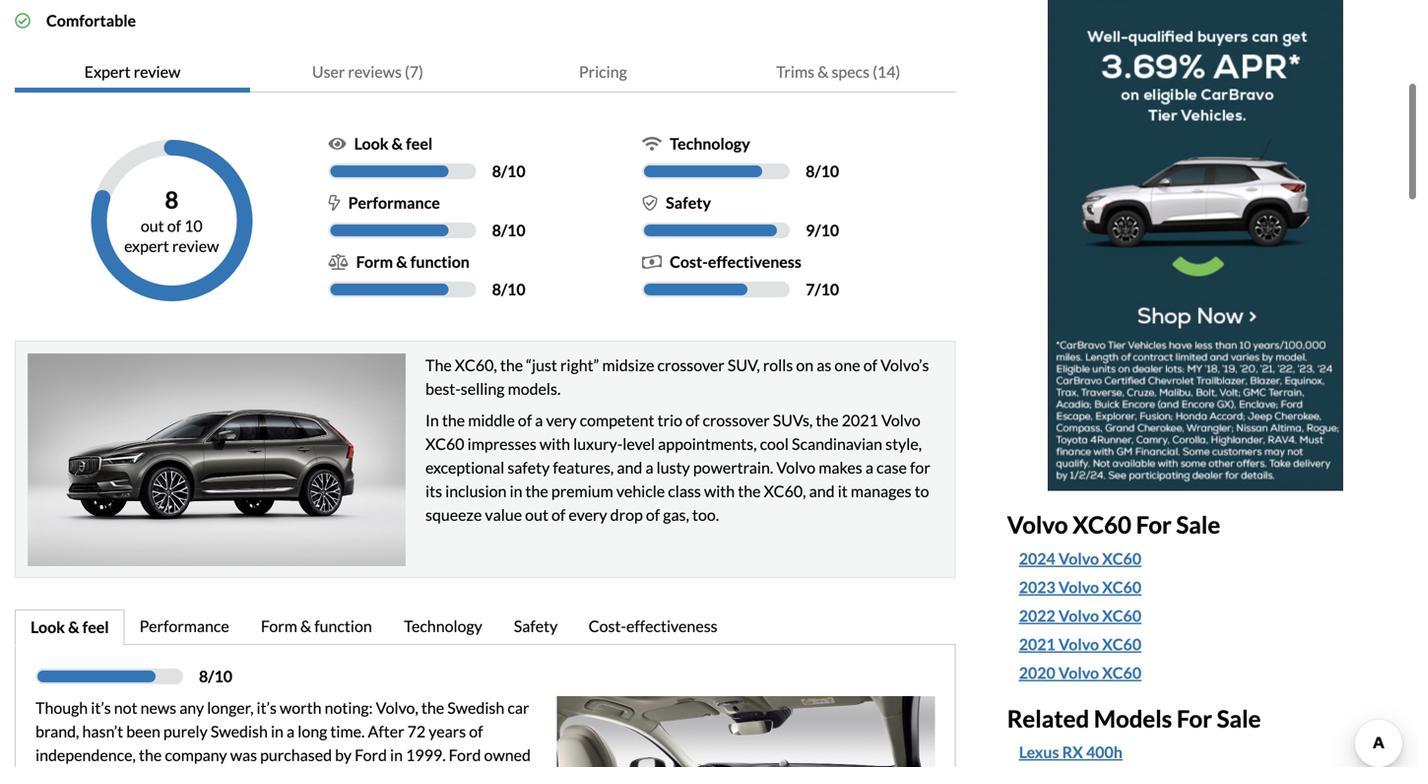 Task type: describe. For each thing, give the bounding box(es) containing it.
0 vertical spatial effectiveness
[[708, 252, 802, 271]]

independence,
[[35, 746, 136, 765]]

brand,
[[35, 722, 79, 742]]

the down powertrain.
[[738, 482, 761, 501]]

squeeze
[[426, 506, 482, 525]]

the right 'in' on the left bottom of page
[[442, 411, 465, 430]]

suvs,
[[773, 411, 813, 430]]

feel inside tab
[[82, 618, 109, 637]]

models.
[[508, 379, 561, 399]]

/ for cost-effectiveness
[[815, 280, 821, 299]]

tab list containing performance
[[15, 610, 957, 646]]

was
[[230, 746, 257, 765]]

look & feel tab
[[15, 610, 125, 646]]

/ for safety
[[815, 221, 821, 240]]

a inside though it's not news any longer, it's worth noting: volvo, the swedish car brand, hasn't been purely swedish in a long time. after 72 years of independence, the company was purchased by ford in 1999. ford own
[[287, 722, 295, 742]]

0 horizontal spatial in
[[271, 722, 284, 742]]

9 / 10
[[806, 221, 840, 240]]

pricing
[[579, 62, 627, 81]]

look inside tab
[[31, 618, 65, 637]]

suv,
[[728, 356, 760, 375]]

in the middle of a very competent trio of crossover suvs, the 2021 volvo xc60 impresses with luxury-level appointments, cool scandinavian style, exceptional safety features, and a lusty powertrain. volvo makes a case for its inclusion in the premium vehicle class with the xc60, and it manages to squeeze value out of every drop of gas, too.
[[426, 411, 931, 525]]

the inside the  xc60, the "just right" midsize crossover suv, rolls on as one of volvo's best-selling models.
[[500, 356, 523, 375]]

cost-effectiveness tab
[[574, 610, 735, 646]]

10 for cost-effectiveness
[[821, 280, 840, 299]]

10 for form & function
[[508, 280, 526, 299]]

shield check image
[[643, 195, 658, 211]]

drop
[[611, 506, 643, 525]]

0 vertical spatial with
[[540, 435, 571, 454]]

8 for look & feel
[[492, 162, 501, 181]]

a left very
[[535, 411, 543, 430]]

1 horizontal spatial and
[[810, 482, 835, 501]]

very
[[546, 411, 577, 430]]

7
[[806, 280, 815, 299]]

cost- inside cost-effectiveness tab
[[589, 617, 627, 636]]

(7)
[[405, 62, 424, 81]]

trims
[[777, 62, 815, 81]]

the  xc60, the "just right" midsize crossover suv, rolls on as one of volvo's best-selling models.
[[426, 356, 930, 399]]

1 horizontal spatial look & feel
[[354, 134, 433, 153]]

cool
[[760, 435, 789, 454]]

technology tab
[[389, 610, 499, 646]]

lexus
[[1020, 743, 1060, 762]]

expert review
[[84, 62, 181, 81]]

2 vertical spatial in
[[390, 746, 403, 765]]

2022
[[1020, 606, 1056, 626]]

2020
[[1020, 664, 1056, 683]]

1 vertical spatial with
[[704, 482, 735, 501]]

9
[[806, 221, 815, 240]]

& right eye 'image'
[[392, 134, 403, 153]]

8 for technology
[[806, 162, 815, 181]]

manages
[[851, 482, 912, 501]]

eye image
[[329, 136, 346, 152]]

news
[[141, 699, 176, 718]]

longer,
[[207, 699, 254, 718]]

worth
[[280, 699, 322, 718]]

by
[[335, 746, 352, 765]]

8 / 10 for technology
[[806, 162, 840, 181]]

0 vertical spatial form & function
[[356, 252, 470, 271]]

1 horizontal spatial look
[[354, 134, 389, 153]]

400h
[[1087, 743, 1123, 762]]

for for xc60
[[1137, 511, 1172, 539]]

though it's not news any longer, it's worth noting: volvo, the swedish car brand, hasn't been purely swedish in a long time. after 72 years of independence, the company was purchased by ford in 1999. ford own
[[35, 699, 914, 768]]

selling
[[461, 379, 505, 399]]

safety tab
[[499, 610, 574, 646]]

volvo right 2024
[[1059, 549, 1100, 568]]

& for form & function tab
[[300, 617, 312, 636]]

wifi image
[[643, 136, 662, 152]]

every
[[569, 506, 608, 525]]

2024 volvo xc60 2023 volvo xc60 2022 volvo xc60 2021 volvo xc60 2020 volvo xc60
[[1020, 549, 1142, 683]]

bolt image
[[329, 195, 341, 211]]

lusty
[[657, 458, 691, 477]]

luxury-
[[574, 435, 623, 454]]

8 / 10 for look & feel
[[492, 162, 526, 181]]

(14)
[[873, 62, 901, 81]]

makes
[[819, 458, 863, 477]]

inclusion
[[445, 482, 507, 501]]

balance scale image
[[329, 254, 348, 270]]

user
[[312, 62, 345, 81]]

related models for sale
[[1008, 705, 1262, 733]]

for for models
[[1177, 705, 1213, 733]]

right"
[[561, 356, 599, 375]]

8 / 10 for performance
[[492, 221, 526, 240]]

effectiveness inside tab
[[627, 617, 718, 636]]

reviews
[[348, 62, 402, 81]]

purely
[[164, 722, 208, 742]]

review inside "8 out of 10 expert review"
[[172, 237, 219, 256]]

car
[[508, 699, 530, 718]]

10 for performance
[[508, 221, 526, 240]]

10 inside "8 out of 10 expert review"
[[184, 216, 203, 235]]

of inside though it's not news any longer, it's worth noting: volvo, the swedish car brand, hasn't been purely swedish in a long time. after 72 years of independence, the company was purchased by ford in 1999. ford own
[[469, 722, 483, 742]]

0 vertical spatial safety
[[666, 193, 711, 212]]

2020 volvo xc60 link up related on the right
[[1020, 662, 1142, 685]]

in inside in the middle of a very competent trio of crossover suvs, the 2021 volvo xc60 impresses with luxury-level appointments, cool scandinavian style, exceptional safety features, and a lusty powertrain. volvo makes a case for its inclusion in the premium vehicle class with the xc60, and it manages to squeeze value out of every drop of gas, too.
[[510, 482, 523, 501]]

models
[[1094, 705, 1173, 733]]

1 vertical spatial swedish
[[211, 722, 268, 742]]

2023
[[1020, 578, 1056, 597]]

crossover inside the  xc60, the "just right" midsize crossover suv, rolls on as one of volvo's best-selling models.
[[658, 356, 725, 375]]

0 vertical spatial form
[[356, 252, 393, 271]]

the up scandinavian at the bottom
[[816, 411, 839, 430]]

company
[[165, 746, 227, 765]]

1 it's from the left
[[91, 699, 111, 718]]

/ for form & function
[[501, 280, 508, 299]]

expert inside "8 out of 10 expert review"
[[124, 237, 169, 256]]

7 / 10
[[806, 280, 840, 299]]

been
[[126, 722, 160, 742]]

xc60 inside in the middle of a very competent trio of crossover suvs, the 2021 volvo xc60 impresses with luxury-level appointments, cool scandinavian style, exceptional safety features, and a lusty powertrain. volvo makes a case for its inclusion in the premium vehicle class with the xc60, and it manages to squeeze value out of every drop of gas, too.
[[426, 435, 465, 454]]

middle
[[468, 411, 515, 430]]

its
[[426, 482, 442, 501]]

not
[[114, 699, 137, 718]]

8 / 10 for form & function
[[492, 280, 526, 299]]

as
[[817, 356, 832, 375]]

out inside "8 out of 10 expert review"
[[141, 216, 164, 235]]

best-
[[426, 379, 461, 399]]

1999.
[[406, 746, 446, 765]]

related
[[1008, 705, 1090, 733]]

2024
[[1020, 549, 1056, 568]]

after
[[368, 722, 405, 742]]

performance tab
[[125, 610, 246, 646]]

user reviews (7) tab
[[250, 52, 486, 93]]

safety inside tab
[[514, 617, 558, 636]]

in
[[426, 411, 439, 430]]

the up years
[[422, 699, 445, 718]]

lexus rx 400h link
[[1020, 741, 1123, 765]]

competent
[[580, 411, 655, 430]]

form inside tab
[[261, 617, 297, 636]]

check circle image
[[15, 13, 31, 29]]

comfortable
[[46, 11, 136, 30]]

tab list containing expert review
[[15, 52, 957, 93]]

2021 volvo xc60 test drive review lookandfeelimage image
[[557, 697, 936, 768]]

features,
[[553, 458, 614, 477]]

noting:
[[325, 699, 373, 718]]

volvo,
[[376, 699, 419, 718]]

1 horizontal spatial feel
[[406, 134, 433, 153]]

crossover inside in the middle of a very competent trio of crossover suvs, the 2021 volvo xc60 impresses with luxury-level appointments, cool scandinavian style, exceptional safety features, and a lusty powertrain. volvo makes a case for its inclusion in the premium vehicle class with the xc60, and it manages to squeeze value out of every drop of gas, too.
[[703, 411, 770, 430]]

purchased
[[260, 746, 332, 765]]

2 it's from the left
[[257, 699, 277, 718]]

2021 inside the 2024 volvo xc60 2023 volvo xc60 2022 volvo xc60 2021 volvo xc60 2020 volvo xc60
[[1020, 635, 1056, 654]]

form & function tab
[[246, 610, 389, 646]]

case
[[877, 458, 907, 477]]



Task type: locate. For each thing, give the bounding box(es) containing it.
to
[[915, 482, 930, 501]]

1 vertical spatial form & function
[[261, 617, 372, 636]]

swedish
[[448, 699, 505, 718], [211, 722, 268, 742]]

0 horizontal spatial performance
[[140, 617, 229, 636]]

0 vertical spatial in
[[510, 482, 523, 501]]

1 vertical spatial look
[[31, 618, 65, 637]]

feel
[[406, 134, 433, 153], [82, 618, 109, 637]]

0 horizontal spatial form
[[261, 617, 297, 636]]

safety right shield check image
[[666, 193, 711, 212]]

0 horizontal spatial ford
[[355, 746, 387, 765]]

72
[[408, 722, 426, 742]]

"just
[[526, 356, 558, 375]]

2021 volvo xc60 link
[[1020, 633, 1384, 657], [1020, 633, 1142, 657]]

2021
[[842, 411, 879, 430], [1020, 635, 1056, 654]]

2 ford from the left
[[449, 746, 481, 765]]

out inside in the middle of a very competent trio of crossover suvs, the 2021 volvo xc60 impresses with luxury-level appointments, cool scandinavian style, exceptional safety features, and a lusty powertrain. volvo makes a case for its inclusion in the premium vehicle class with the xc60, and it manages to squeeze value out of every drop of gas, too.
[[525, 506, 549, 525]]

volvo right "2023"
[[1059, 578, 1100, 597]]

the
[[426, 356, 452, 375]]

1 vertical spatial function
[[315, 617, 372, 636]]

0 vertical spatial cost-effectiveness
[[670, 252, 802, 271]]

0 horizontal spatial for
[[1137, 511, 1172, 539]]

& up worth
[[300, 617, 312, 636]]

1 vertical spatial 2021
[[1020, 635, 1056, 654]]

for
[[911, 458, 931, 477]]

0 vertical spatial out
[[141, 216, 164, 235]]

and left it at the right bottom
[[810, 482, 835, 501]]

look & feel inside tab
[[31, 618, 109, 637]]

volvo up style,
[[882, 411, 921, 430]]

review inside expert review tab
[[134, 62, 181, 81]]

0 horizontal spatial 2021
[[842, 411, 879, 430]]

effectiveness
[[708, 252, 802, 271], [627, 617, 718, 636]]

trims & specs (14) tab
[[721, 52, 957, 93]]

1 horizontal spatial form
[[356, 252, 393, 271]]

1 vertical spatial in
[[271, 722, 284, 742]]

volvo right 2022
[[1059, 606, 1100, 626]]

expert
[[84, 62, 131, 81], [124, 237, 169, 256]]

though
[[35, 699, 88, 718]]

volvo's
[[881, 356, 930, 375]]

cost-effectiveness inside tab
[[589, 617, 718, 636]]

on
[[797, 356, 814, 375]]

premium
[[552, 482, 614, 501]]

0 horizontal spatial feel
[[82, 618, 109, 637]]

0 vertical spatial sale
[[1177, 511, 1221, 539]]

1 vertical spatial feel
[[82, 618, 109, 637]]

cost- right safety tab
[[589, 617, 627, 636]]

advertisement region
[[1048, 0, 1344, 491]]

feel up though
[[82, 618, 109, 637]]

trio
[[658, 411, 683, 430]]

ford right by
[[355, 746, 387, 765]]

& left specs
[[818, 62, 829, 81]]

appointments,
[[658, 435, 757, 454]]

look
[[354, 134, 389, 153], [31, 618, 65, 637]]

8 for form & function
[[492, 280, 501, 299]]

in up value
[[510, 482, 523, 501]]

0 horizontal spatial and
[[617, 458, 643, 477]]

2021 volvo xc60 test drive review summaryimage image
[[28, 354, 406, 567]]

2 tab list from the top
[[15, 610, 957, 646]]

8 for performance
[[492, 221, 501, 240]]

1 horizontal spatial it's
[[257, 699, 277, 718]]

0 vertical spatial feel
[[406, 134, 433, 153]]

& inside trims & specs (14) tab
[[818, 62, 829, 81]]

powertrain.
[[694, 458, 774, 477]]

expert review tab
[[15, 52, 250, 93]]

0 horizontal spatial technology
[[404, 617, 483, 636]]

it's left worth
[[257, 699, 277, 718]]

0 vertical spatial xc60,
[[455, 356, 497, 375]]

in
[[510, 482, 523, 501], [271, 722, 284, 742], [390, 746, 403, 765]]

volvo up 2024
[[1008, 511, 1069, 539]]

0 vertical spatial for
[[1137, 511, 1172, 539]]

sale for volvo xc60 for sale
[[1177, 511, 1221, 539]]

8 out of 10 expert review
[[124, 186, 219, 256]]

0 vertical spatial technology
[[670, 134, 751, 153]]

1 horizontal spatial ford
[[449, 746, 481, 765]]

crossover up appointments, at bottom
[[703, 411, 770, 430]]

class
[[668, 482, 701, 501]]

0 horizontal spatial it's
[[91, 699, 111, 718]]

1 vertical spatial cost-
[[589, 617, 627, 636]]

and down level
[[617, 458, 643, 477]]

1 vertical spatial out
[[525, 506, 549, 525]]

2023 volvo xc60 link
[[1020, 576, 1384, 599], [1020, 576, 1142, 599]]

the
[[500, 356, 523, 375], [442, 411, 465, 430], [816, 411, 839, 430], [526, 482, 549, 501], [738, 482, 761, 501], [422, 699, 445, 718], [139, 746, 162, 765]]

0 vertical spatial look
[[354, 134, 389, 153]]

2021 inside in the middle of a very competent trio of crossover suvs, the 2021 volvo xc60 impresses with luxury-level appointments, cool scandinavian style, exceptional safety features, and a lusty powertrain. volvo makes a case for its inclusion in the premium vehicle class with the xc60, and it manages to squeeze value out of every drop of gas, too.
[[842, 411, 879, 430]]

it's up hasn't at bottom left
[[91, 699, 111, 718]]

0 vertical spatial swedish
[[448, 699, 505, 718]]

0 vertical spatial performance
[[348, 193, 440, 212]]

1 vertical spatial for
[[1177, 705, 1213, 733]]

1 vertical spatial crossover
[[703, 411, 770, 430]]

2 horizontal spatial in
[[510, 482, 523, 501]]

a left the case
[[866, 458, 874, 477]]

gas,
[[663, 506, 690, 525]]

midsize
[[603, 356, 655, 375]]

look & feel
[[354, 134, 433, 153], [31, 618, 109, 637]]

1 horizontal spatial with
[[704, 482, 735, 501]]

swedish up years
[[448, 699, 505, 718]]

0 horizontal spatial with
[[540, 435, 571, 454]]

2021 down 2022
[[1020, 635, 1056, 654]]

1 vertical spatial xc60,
[[764, 482, 807, 501]]

8 inside "8 out of 10 expert review"
[[165, 186, 179, 214]]

1 horizontal spatial xc60,
[[764, 482, 807, 501]]

tab list
[[15, 52, 957, 93], [15, 610, 957, 646]]

2021 up scandinavian at the bottom
[[842, 411, 879, 430]]

1 horizontal spatial performance
[[348, 193, 440, 212]]

2020 volvo xc60 link
[[1020, 662, 1384, 685], [1020, 662, 1142, 685]]

the down safety
[[526, 482, 549, 501]]

of inside "8 out of 10 expert review"
[[167, 216, 181, 235]]

1 vertical spatial safety
[[514, 617, 558, 636]]

& for trims & specs (14) tab
[[818, 62, 829, 81]]

volvo
[[882, 411, 921, 430], [777, 458, 816, 477], [1008, 511, 1069, 539], [1059, 549, 1100, 568], [1059, 578, 1100, 597], [1059, 606, 1100, 626], [1059, 635, 1100, 654], [1059, 664, 1100, 683]]

1 horizontal spatial technology
[[670, 134, 751, 153]]

volvo up related on the right
[[1059, 635, 1100, 654]]

0 vertical spatial expert
[[84, 62, 131, 81]]

level
[[623, 435, 655, 454]]

user reviews (7)
[[312, 62, 424, 81]]

feel down '(7)'
[[406, 134, 433, 153]]

1 ford from the left
[[355, 746, 387, 765]]

1 horizontal spatial out
[[525, 506, 549, 525]]

sale for related models for sale
[[1218, 705, 1262, 733]]

performance right bolt icon
[[348, 193, 440, 212]]

form & function right balance scale image
[[356, 252, 470, 271]]

of inside the  xc60, the "just right" midsize crossover suv, rolls on as one of volvo's best-selling models.
[[864, 356, 878, 375]]

0 vertical spatial cost-
[[670, 252, 708, 271]]

8
[[492, 162, 501, 181], [806, 162, 815, 181], [165, 186, 179, 214], [492, 221, 501, 240], [492, 280, 501, 299], [199, 667, 208, 686]]

1 vertical spatial form
[[261, 617, 297, 636]]

tab panel
[[15, 644, 957, 768]]

rolls
[[763, 356, 794, 375]]

time.
[[330, 722, 365, 742]]

form & function up worth
[[261, 617, 372, 636]]

10 for technology
[[821, 162, 840, 181]]

0 vertical spatial look & feel
[[354, 134, 433, 153]]

value
[[485, 506, 522, 525]]

it
[[838, 482, 848, 501]]

the down been
[[139, 746, 162, 765]]

& inside form & function tab
[[300, 617, 312, 636]]

ford
[[355, 746, 387, 765], [449, 746, 481, 765]]

cost-effectiveness
[[670, 252, 802, 271], [589, 617, 718, 636]]

0 vertical spatial function
[[411, 252, 470, 271]]

a left long on the left of page
[[287, 722, 295, 742]]

1 horizontal spatial function
[[411, 252, 470, 271]]

performance up the "any"
[[140, 617, 229, 636]]

1 vertical spatial and
[[810, 482, 835, 501]]

crossover
[[658, 356, 725, 375], [703, 411, 770, 430]]

1 vertical spatial performance
[[140, 617, 229, 636]]

xc60
[[426, 435, 465, 454], [1073, 511, 1132, 539], [1103, 549, 1142, 568], [1103, 578, 1142, 597], [1103, 606, 1142, 626], [1103, 635, 1142, 654], [1103, 664, 1142, 683]]

with down powertrain.
[[704, 482, 735, 501]]

impresses
[[468, 435, 537, 454]]

1 horizontal spatial for
[[1177, 705, 1213, 733]]

1 vertical spatial cost-effectiveness
[[589, 617, 718, 636]]

0 horizontal spatial safety
[[514, 617, 558, 636]]

10 for safety
[[821, 221, 840, 240]]

look & feel right eye 'image'
[[354, 134, 433, 153]]

0 vertical spatial crossover
[[658, 356, 725, 375]]

0 horizontal spatial function
[[315, 617, 372, 636]]

any
[[180, 699, 204, 718]]

10 for look & feel
[[508, 162, 526, 181]]

performance inside tab
[[140, 617, 229, 636]]

money bill wave image
[[643, 254, 662, 270]]

sale
[[1177, 511, 1221, 539], [1218, 705, 1262, 733]]

vehicle
[[617, 482, 665, 501]]

specs
[[832, 62, 870, 81]]

0 horizontal spatial xc60,
[[455, 356, 497, 375]]

0 vertical spatial tab list
[[15, 52, 957, 93]]

/ for look & feel
[[501, 162, 508, 181]]

1 vertical spatial review
[[172, 237, 219, 256]]

0 vertical spatial review
[[134, 62, 181, 81]]

1 vertical spatial expert
[[124, 237, 169, 256]]

the left "just
[[500, 356, 523, 375]]

review
[[134, 62, 181, 81], [172, 237, 219, 256]]

xc60, up the selling
[[455, 356, 497, 375]]

pricing tab
[[486, 52, 721, 93]]

technology
[[670, 134, 751, 153], [404, 617, 483, 636]]

crossover left suv,
[[658, 356, 725, 375]]

rx
[[1063, 743, 1084, 762]]

ford down years
[[449, 746, 481, 765]]

0 horizontal spatial cost-
[[589, 617, 627, 636]]

1 vertical spatial look & feel
[[31, 618, 109, 637]]

volvo down cool
[[777, 458, 816, 477]]

look & feel up though
[[31, 618, 109, 637]]

scandinavian
[[792, 435, 883, 454]]

it's
[[91, 699, 111, 718], [257, 699, 277, 718]]

0 horizontal spatial swedish
[[211, 722, 268, 742]]

form right balance scale image
[[356, 252, 393, 271]]

volvo xc60 for sale
[[1008, 511, 1221, 539]]

2024 volvo xc60 link
[[1020, 547, 1384, 571], [1020, 547, 1142, 571]]

safety
[[508, 458, 550, 477]]

a left lusty
[[646, 458, 654, 477]]

1 horizontal spatial 2021
[[1020, 635, 1056, 654]]

xc60, inside in the middle of a very competent trio of crossover suvs, the 2021 volvo xc60 impresses with luxury-level appointments, cool scandinavian style, exceptional safety features, and a lusty powertrain. volvo makes a case for its inclusion in the premium vehicle class with the xc60, and it manages to squeeze value out of every drop of gas, too.
[[764, 482, 807, 501]]

/ for technology
[[815, 162, 821, 181]]

technology right wifi image
[[670, 134, 751, 153]]

/ for performance
[[501, 221, 508, 240]]

1 vertical spatial tab list
[[15, 610, 957, 646]]

0 horizontal spatial out
[[141, 216, 164, 235]]

of
[[167, 216, 181, 235], [864, 356, 878, 375], [518, 411, 532, 430], [686, 411, 700, 430], [552, 506, 566, 525], [646, 506, 660, 525], [469, 722, 483, 742]]

0 horizontal spatial look & feel
[[31, 618, 109, 637]]

exceptional
[[426, 458, 505, 477]]

tab panel containing 8
[[15, 644, 957, 768]]

function inside tab
[[315, 617, 372, 636]]

form & function inside tab
[[261, 617, 372, 636]]

look up though
[[31, 618, 65, 637]]

expert inside tab
[[84, 62, 131, 81]]

& for look & feel tab
[[68, 618, 79, 637]]

1 horizontal spatial safety
[[666, 193, 711, 212]]

and
[[617, 458, 643, 477], [810, 482, 835, 501]]

with down very
[[540, 435, 571, 454]]

volvo right 2020
[[1059, 664, 1100, 683]]

swedish up was
[[211, 722, 268, 742]]

2020 volvo xc60 link up related models for sale
[[1020, 662, 1384, 685]]

a
[[535, 411, 543, 430], [646, 458, 654, 477], [866, 458, 874, 477], [287, 722, 295, 742]]

& right balance scale image
[[396, 252, 408, 271]]

too.
[[693, 506, 719, 525]]

cost- right money bill wave icon
[[670, 252, 708, 271]]

xc60, down cool
[[764, 482, 807, 501]]

0 vertical spatial and
[[617, 458, 643, 477]]

safety up the car
[[514, 617, 558, 636]]

form up worth
[[261, 617, 297, 636]]

1 vertical spatial effectiveness
[[627, 617, 718, 636]]

one
[[835, 356, 861, 375]]

technology left safety tab
[[404, 617, 483, 636]]

trims & specs (14)
[[777, 62, 901, 81]]

long
[[298, 722, 327, 742]]

0 vertical spatial 2021
[[842, 411, 879, 430]]

1 horizontal spatial in
[[390, 746, 403, 765]]

8 / 10
[[492, 162, 526, 181], [806, 162, 840, 181], [492, 221, 526, 240], [492, 280, 526, 299], [199, 667, 233, 686]]

form & function
[[356, 252, 470, 271], [261, 617, 372, 636]]

1 tab list from the top
[[15, 52, 957, 93]]

& inside look & feel tab
[[68, 618, 79, 637]]

in down after
[[390, 746, 403, 765]]

style,
[[886, 435, 922, 454]]

in up the purchased
[[271, 722, 284, 742]]

0 horizontal spatial look
[[31, 618, 65, 637]]

xc60, inside the  xc60, the "just right" midsize crossover suv, rolls on as one of volvo's best-selling models.
[[455, 356, 497, 375]]

1 horizontal spatial swedish
[[448, 699, 505, 718]]

look right eye 'image'
[[354, 134, 389, 153]]

technology inside tab
[[404, 617, 483, 636]]

1 vertical spatial sale
[[1218, 705, 1262, 733]]

& up though
[[68, 618, 79, 637]]

1 vertical spatial technology
[[404, 617, 483, 636]]

1 horizontal spatial cost-
[[670, 252, 708, 271]]



Task type: vqa. For each thing, say whether or not it's contained in the screenshot.
Purchased
yes



